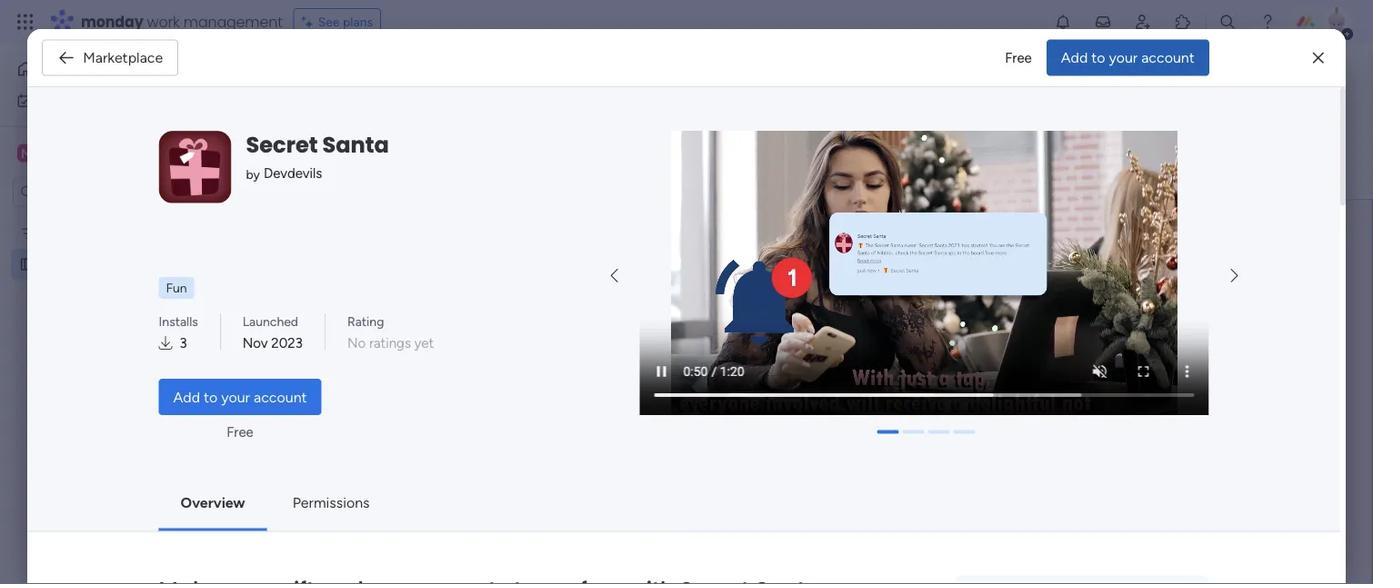 Task type: describe. For each thing, give the bounding box(es) containing it.
edit form
[[283, 161, 336, 176]]

add for the right the add to your account button
[[1061, 49, 1088, 66]]

m
[[21, 146, 32, 161]]

secret
[[246, 130, 318, 161]]

2 the from the left
[[1026, 306, 1047, 323]]

question
[[588, 324, 644, 341]]

add to your account for bottom the add to your account button
[[173, 389, 307, 406]]

see plans
[[318, 14, 373, 30]]

1 horizontal spatial better
[[901, 379, 941, 396]]

employee inside list box
[[43, 257, 99, 272]]

employee
[[777, 288, 840, 305]]

you.
[[998, 379, 1025, 396]]

name
[[781, 306, 817, 323]]

you right that on the right of page
[[1027, 288, 1051, 305]]

14. anything you want to add?
[[558, 394, 777, 415]]

0 vertical spatial free
[[1006, 49, 1032, 66]]

in
[[735, 288, 746, 305]]

Search in workspace field
[[38, 182, 152, 203]]

monday
[[81, 11, 143, 32]]

with
[[559, 360, 589, 378]]

these
[[593, 360, 629, 378]]

have
[[752, 360, 782, 378]]

invite / 1
[[1253, 71, 1302, 86]]

or
[[820, 306, 833, 323]]

permissions button
[[278, 485, 384, 522]]

no
[[347, 336, 366, 352]]

see
[[318, 14, 340, 30]]

employee well-being survey inside list box
[[43, 257, 202, 272]]

devdevils
[[264, 166, 322, 182]]

your down nov
[[221, 389, 250, 406]]

know
[[958, 288, 994, 305]]

invite members image
[[1134, 13, 1153, 31]]

yet
[[414, 336, 434, 352]]

m button
[[13, 138, 181, 169]]

'anonymous'
[[918, 306, 1000, 323]]

anything
[[580, 394, 646, 415]]

1 vertical spatial account
[[254, 389, 307, 406]]

14.
[[558, 394, 576, 415]]

wellbeing
[[711, 245, 857, 285]]

launched
[[243, 314, 298, 330]]

wellness
[[898, 360, 953, 378]]

1 horizontal spatial add to your account button
[[1047, 40, 1210, 76]]

want
[[681, 394, 717, 415]]

and
[[642, 379, 666, 396]]

fill
[[586, 306, 600, 323]]

2023
[[271, 336, 303, 352]]

collapse board header image
[[1327, 113, 1342, 127]]

invite
[[1253, 71, 1285, 86]]

search everything image
[[1219, 13, 1237, 31]]

1 horizontal spatial employee
[[277, 58, 417, 98]]

1 horizontal spatial well-
[[424, 58, 496, 98]]

add for bottom the add to your account button
[[173, 389, 200, 406]]

well- inside list box
[[102, 257, 130, 272]]

apps image
[[1174, 13, 1193, 31]]

permissions
[[293, 495, 370, 512]]

select product image
[[16, 13, 35, 31]]

write
[[882, 306, 914, 323]]

public board image
[[19, 256, 36, 273]]

home
[[42, 61, 77, 77]]

survey!
[[908, 288, 954, 305]]

first
[[559, 324, 584, 341]]

plans
[[343, 14, 373, 30]]

1
[[1296, 71, 1302, 86]]

activity button
[[1126, 64, 1213, 93]]

santa
[[322, 130, 389, 161]]

add to favorites image
[[724, 69, 742, 87]]

we
[[675, 360, 694, 378]]

organization
[[559, 379, 639, 396]]

prefer.
[[687, 324, 729, 341]]

rating no ratings yet
[[347, 314, 434, 352]]

see plans button
[[294, 8, 381, 35]]

form form
[[241, 200, 1372, 585]]

0 vertical spatial account
[[1142, 49, 1195, 66]]

notifications image
[[1054, 13, 1073, 31]]

thank
[[559, 288, 597, 305]]

help button
[[1219, 533, 1283, 563]]

nov
[[243, 336, 268, 352]]

overview
[[181, 495, 245, 512]]

14. anything you want to add? group
[[558, 381, 1046, 571]]

my
[[40, 93, 58, 108]]

my work button
[[11, 86, 196, 115]]

our
[[973, 360, 994, 378]]

overview button
[[166, 485, 260, 522]]

hope
[[698, 360, 731, 378]]

Employee well-being survey field
[[272, 58, 684, 98]]

pulse
[[840, 360, 874, 378]]

using
[[711, 306, 745, 323]]

marketplace arrow right image
[[1231, 269, 1238, 283]]

on
[[878, 360, 895, 378]]

14. Anything you want to add? text field
[[558, 428, 1046, 543]]

form inside "button"
[[309, 161, 336, 176]]

ratings
[[369, 336, 411, 352]]



Task type: locate. For each thing, give the bounding box(es) containing it.
0 horizontal spatial better
[[797, 360, 837, 378]]

1 horizontal spatial survey
[[585, 58, 680, 98]]

0 vertical spatial well-
[[424, 58, 496, 98]]

account down 2023
[[254, 389, 307, 406]]

1 vertical spatial well-
[[102, 257, 130, 272]]

1 vertical spatial add to your account
[[173, 389, 307, 406]]

0 horizontal spatial the
[[652, 306, 673, 323]]

free
[[1006, 49, 1032, 66], [227, 425, 254, 441]]

form right edit
[[309, 161, 336, 176]]

my work
[[40, 93, 88, 108]]

the up if
[[652, 306, 673, 323]]

0 vertical spatial better
[[797, 360, 837, 378]]

your down hope
[[706, 379, 735, 396]]

you left want
[[650, 394, 677, 415]]

result,
[[633, 360, 672, 378]]

0 vertical spatial survey
[[585, 58, 680, 98]]

form down participating
[[676, 306, 707, 323]]

launched nov 2023
[[243, 314, 303, 352]]

0 horizontal spatial work
[[61, 93, 88, 108]]

show board description image
[[693, 69, 714, 87]]

you
[[601, 288, 624, 305], [1027, 288, 1051, 305], [660, 324, 683, 341], [650, 394, 677, 415]]

survey inside list box
[[165, 257, 202, 272]]

you inside group
[[650, 394, 677, 415]]

1 vertical spatial better
[[901, 379, 941, 396]]

bring
[[670, 379, 703, 396]]

0 vertical spatial add to your account button
[[1047, 40, 1210, 76]]

app logo image
[[159, 131, 232, 204]]

workspace selection element
[[17, 142, 152, 166]]

with these result, we hope to have a better pulse on wellness at our organization and bring your relevant programming to better support you.
[[559, 360, 1025, 396]]

0 horizontal spatial being
[[130, 257, 162, 272]]

1 horizontal spatial add to your account
[[1061, 49, 1195, 66]]

anything you want to add? element
[[558, 394, 777, 415]]

you right if
[[660, 324, 683, 341]]

1 vertical spatial add
[[173, 389, 200, 406]]

employee well-being survey list box
[[0, 215, 232, 526]]

survey up fun
[[165, 257, 202, 272]]

0 vertical spatial form
[[309, 161, 336, 176]]

1 horizontal spatial account
[[1142, 49, 1195, 66]]

add
[[1061, 49, 1088, 66], [173, 389, 200, 406]]

a
[[786, 360, 793, 378]]

simply
[[837, 306, 878, 323]]

relevant
[[738, 379, 790, 396]]

0 horizontal spatial well-
[[102, 257, 130, 272]]

3
[[180, 336, 187, 352]]

add?
[[740, 394, 777, 415]]

0 horizontal spatial add to your account
[[173, 389, 307, 406]]

out
[[604, 306, 626, 323]]

0 horizontal spatial account
[[254, 389, 307, 406]]

1 vertical spatial survey
[[165, 257, 202, 272]]

help image
[[1259, 13, 1277, 31]]

work
[[147, 11, 180, 32], [61, 93, 88, 108]]

work right the my
[[61, 93, 88, 108]]

account up the activity
[[1142, 49, 1195, 66]]

by right powered
[[426, 160, 442, 177]]

free up integrate
[[1006, 49, 1032, 66]]

integrate
[[1020, 112, 1072, 128]]

option
[[0, 217, 232, 221]]

workspace image
[[17, 143, 35, 163]]

the right ''anonymous''
[[1026, 306, 1047, 323]]

add down notifications icon
[[1061, 49, 1088, 66]]

employee inside form form
[[559, 245, 703, 285]]

1 horizontal spatial the
[[1026, 306, 1047, 323]]

activity
[[1134, 71, 1178, 86]]

participating
[[650, 288, 731, 305]]

survey left show board description "icon"
[[585, 58, 680, 98]]

dapulse x slim image
[[1313, 47, 1324, 69]]

secret santa by devdevils
[[246, 130, 389, 182]]

work for my
[[61, 93, 88, 108]]

powered by
[[365, 160, 442, 177]]

1 horizontal spatial form
[[676, 306, 707, 323]]

0 horizontal spatial employee well-being survey
[[43, 257, 202, 272]]

1 vertical spatial being
[[130, 257, 162, 272]]

support
[[944, 379, 995, 396]]

0 horizontal spatial free
[[227, 425, 254, 441]]

if
[[648, 324, 656, 341]]

1 horizontal spatial add
[[1061, 49, 1088, 66]]

your inside 'with these result, we hope to have a better pulse on wellness at our organization and bring your relevant programming to better support you.'
[[706, 379, 735, 396]]

work inside button
[[61, 93, 88, 108]]

1 the from the left
[[652, 306, 673, 323]]

1 vertical spatial work
[[61, 93, 88, 108]]

can
[[559, 306, 582, 323]]

0 horizontal spatial survey
[[165, 257, 202, 272]]

/
[[1288, 71, 1293, 86]]

installs
[[159, 314, 198, 330]]

edit form button
[[276, 154, 343, 183]]

free up overview
[[227, 425, 254, 441]]

1 horizontal spatial employee well-being survey
[[277, 58, 680, 98]]

0 horizontal spatial form
[[309, 161, 336, 176]]

your inside thank you for participating in this employee wellbeing survey! know that you can fill out for the form using your name or simply write 'anonymous' for the first question if you prefer.
[[749, 306, 777, 323]]

1 vertical spatial free
[[227, 425, 254, 441]]

0 vertical spatial employee well-being survey
[[277, 58, 680, 98]]

1 vertical spatial form
[[676, 306, 707, 323]]

1 horizontal spatial being
[[496, 58, 578, 98]]

1 horizontal spatial work
[[147, 11, 180, 32]]

work right monday
[[147, 11, 180, 32]]

inbox image
[[1094, 13, 1113, 31]]

1 horizontal spatial free
[[1006, 49, 1032, 66]]

programming
[[793, 379, 880, 396]]

marketplace arrow left image
[[611, 269, 618, 283]]

wellbeing
[[843, 288, 905, 305]]

that
[[998, 288, 1024, 305]]

form inside thank you for participating in this employee wellbeing survey! know that you can fill out for the form using your name or simply write 'anonymous' for the first question if you prefer.
[[676, 306, 707, 323]]

add to your account button down invite members icon
[[1047, 40, 1210, 76]]

0 horizontal spatial by
[[246, 166, 260, 182]]

add to your account for the right the add to your account button
[[1061, 49, 1195, 66]]

better down wellness
[[901, 379, 941, 396]]

2 horizontal spatial employee
[[559, 245, 703, 285]]

add to your account up the activity
[[1061, 49, 1195, 66]]

the
[[652, 306, 673, 323], [1026, 306, 1047, 323]]

marketplace button
[[42, 40, 178, 76]]

0 vertical spatial being
[[496, 58, 578, 98]]

for up the question
[[628, 288, 646, 305]]

rating
[[347, 314, 384, 330]]

at
[[956, 360, 969, 378]]

account
[[1142, 49, 1195, 66], [254, 389, 307, 406]]

0 horizontal spatial add to your account button
[[159, 379, 322, 416]]

employee down see plans
[[277, 58, 417, 98]]

management
[[184, 11, 283, 32]]

edit
[[283, 161, 306, 176]]

for down that on the right of page
[[1004, 306, 1022, 323]]

add to your account
[[1061, 49, 1195, 66], [173, 389, 307, 406]]

better up programming
[[797, 360, 837, 378]]

by
[[426, 160, 442, 177], [246, 166, 260, 182]]

your down this at right
[[749, 306, 777, 323]]

work for monday
[[147, 11, 180, 32]]

survey
[[865, 245, 964, 285]]

0 vertical spatial add to your account
[[1061, 49, 1195, 66]]

employee
[[277, 58, 417, 98], [559, 245, 703, 285], [43, 257, 99, 272]]

you up out
[[601, 288, 624, 305]]

0 vertical spatial work
[[147, 11, 180, 32]]

employee up out
[[559, 245, 703, 285]]

to inside group
[[721, 394, 736, 415]]

employee wellbeing survey
[[559, 245, 964, 285]]

employee right "public board" "icon"
[[43, 257, 99, 272]]

survey
[[585, 58, 680, 98], [165, 257, 202, 272]]

1 horizontal spatial by
[[426, 160, 442, 177]]

add to your account down nov
[[173, 389, 307, 406]]

thank you for participating in this employee wellbeing survey! know that you can fill out for the form using your name or simply write 'anonymous' for the first question if you prefer.
[[559, 288, 1051, 341]]

1 vertical spatial employee well-being survey
[[43, 257, 202, 272]]

home button
[[11, 55, 196, 84]]

marketplace
[[83, 49, 163, 66]]

your
[[1109, 49, 1138, 66], [749, 306, 777, 323], [706, 379, 735, 396], [221, 389, 250, 406]]

better
[[797, 360, 837, 378], [901, 379, 941, 396]]

fun
[[166, 281, 187, 296]]

being inside 'employee well-being survey' list box
[[130, 257, 162, 272]]

invite / 1 button
[[1220, 64, 1310, 93]]

form
[[309, 161, 336, 176], [676, 306, 707, 323]]

0 vertical spatial add
[[1061, 49, 1088, 66]]

by inside secret santa by devdevils
[[246, 166, 260, 182]]

ruby anderson image
[[1323, 7, 1352, 36]]

for
[[628, 288, 646, 305], [630, 306, 648, 323], [1004, 306, 1022, 323]]

add to your account button
[[1047, 40, 1210, 76], [159, 379, 322, 416]]

by left devdevils
[[246, 166, 260, 182]]

add to your account button down nov
[[159, 379, 322, 416]]

help
[[1235, 539, 1267, 557]]

monday work management
[[81, 11, 283, 32]]

add down 3
[[173, 389, 200, 406]]

0 horizontal spatial add
[[173, 389, 200, 406]]

for up if
[[630, 306, 648, 323]]

0 horizontal spatial employee
[[43, 257, 99, 272]]

this
[[750, 288, 773, 305]]

v2 download image
[[159, 334, 172, 354]]

1 vertical spatial add to your account button
[[159, 379, 322, 416]]

employee well-being survey
[[277, 58, 680, 98], [43, 257, 202, 272]]

well-
[[424, 58, 496, 98], [102, 257, 130, 272]]

your up the activity
[[1109, 49, 1138, 66]]



Task type: vqa. For each thing, say whether or not it's contained in the screenshot.
you within the GROUP
yes



